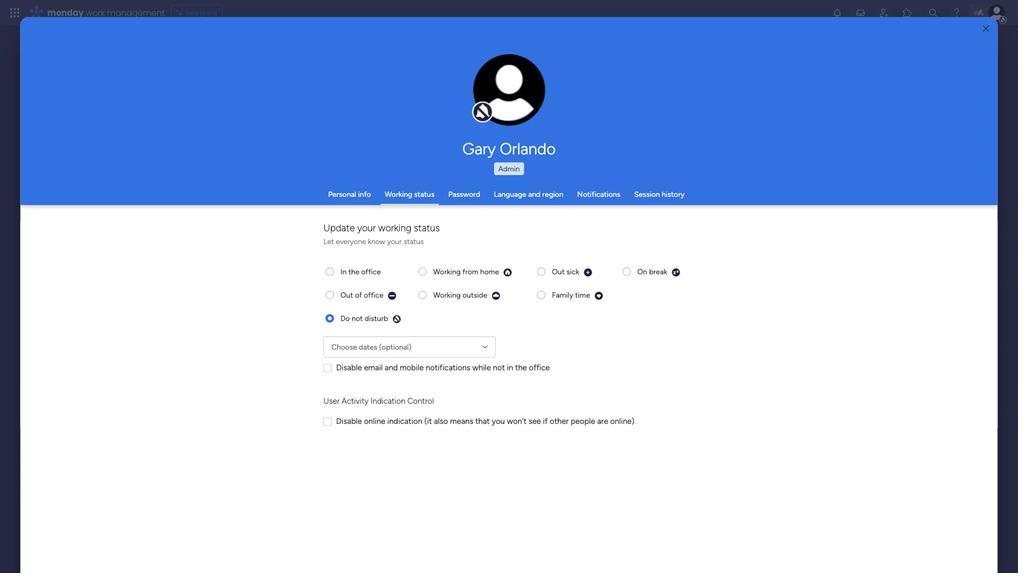 Task type: locate. For each thing, give the bounding box(es) containing it.
if
[[543, 416, 548, 426]]

and right email
[[385, 363, 398, 372]]

1 horizontal spatial the
[[515, 363, 527, 372]]

not
[[352, 314, 363, 323], [493, 363, 505, 372]]

and
[[529, 190, 541, 199], [385, 363, 398, 372]]

family
[[552, 290, 574, 299]]

working for working from home
[[433, 267, 461, 276]]

user activity indication control
[[324, 396, 434, 406]]

working left from
[[433, 267, 461, 276]]

work
[[86, 7, 105, 19]]

in
[[341, 267, 347, 276]]

language and region link
[[494, 190, 564, 199]]

2 vertical spatial working
[[433, 290, 461, 299]]

in
[[507, 363, 513, 372]]

0 horizontal spatial and
[[385, 363, 398, 372]]

status down working on the left top of the page
[[404, 237, 424, 246]]

disable down choose
[[336, 363, 362, 372]]

1 horizontal spatial out
[[552, 267, 565, 276]]

preview image
[[584, 268, 593, 277], [672, 268, 681, 277], [595, 291, 604, 300]]

gary orlando
[[463, 139, 556, 158]]

office
[[361, 267, 381, 276], [364, 290, 384, 299], [529, 363, 550, 372]]

preview image for on break
[[672, 268, 681, 277]]

preview image right the 'disturb'
[[393, 315, 402, 324]]

0 vertical spatial out
[[552, 267, 565, 276]]

(optional)
[[379, 342, 412, 351]]

indication
[[371, 396, 406, 406]]

activity
[[342, 396, 369, 406]]

1 vertical spatial office
[[364, 290, 384, 299]]

see
[[529, 416, 541, 426]]

dates
[[359, 342, 377, 351]]

language and region
[[494, 190, 564, 199]]

preview image up the 'disturb'
[[388, 291, 397, 300]]

office up out of office on the left bottom
[[361, 267, 381, 276]]

1 vertical spatial out
[[341, 290, 353, 299]]

0 vertical spatial the
[[349, 267, 360, 276]]

out left of
[[341, 290, 353, 299]]

won't
[[507, 416, 527, 426]]

update your working status let everyone know your status
[[324, 222, 440, 246]]

1 horizontal spatial not
[[493, 363, 505, 372]]

preview image right break
[[672, 268, 681, 277]]

preview image right time
[[595, 291, 604, 300]]

session history
[[635, 190, 685, 199]]

time
[[575, 290, 590, 299]]

gary
[[463, 139, 496, 158]]

select product image
[[10, 7, 20, 18]]

1 vertical spatial disable
[[336, 416, 362, 426]]

the
[[349, 267, 360, 276], [515, 363, 527, 372]]

out for out of office
[[341, 290, 353, 299]]

2 horizontal spatial preview image
[[672, 268, 681, 277]]

and left region
[[529, 190, 541, 199]]

0 horizontal spatial not
[[352, 314, 363, 323]]

out of office
[[341, 290, 384, 299]]

0 horizontal spatial preview image
[[584, 268, 593, 277]]

mobile
[[400, 363, 424, 372]]

out for out sick
[[552, 267, 565, 276]]

2 disable from the top
[[336, 416, 362, 426]]

apps image
[[902, 7, 913, 18]]

also
[[434, 416, 448, 426]]

working right info
[[385, 190, 412, 199]]

office for out of office
[[364, 290, 384, 299]]

see plans
[[186, 8, 218, 17]]

working
[[385, 190, 412, 199], [433, 267, 461, 276], [433, 290, 461, 299]]

out
[[552, 267, 565, 276], [341, 290, 353, 299]]

working for working status
[[385, 190, 412, 199]]

close image
[[983, 25, 990, 32]]

invite members image
[[879, 7, 890, 18]]

0 horizontal spatial your
[[357, 222, 376, 234]]

do not disturb
[[341, 314, 388, 323]]

your down working on the left top of the page
[[387, 237, 402, 246]]

1 disable from the top
[[336, 363, 362, 372]]

status right working on the left top of the page
[[414, 222, 440, 234]]

not right do
[[352, 314, 363, 323]]

personal
[[328, 190, 356, 199]]

session
[[635, 190, 660, 199]]

disable
[[336, 363, 362, 372], [336, 416, 362, 426]]

disturb
[[365, 314, 388, 323]]

see plans button
[[171, 5, 222, 21]]

your
[[357, 222, 376, 234], [387, 237, 402, 246]]

break
[[649, 267, 668, 276]]

history
[[662, 190, 685, 199]]

0 vertical spatial not
[[352, 314, 363, 323]]

status left password link
[[414, 190, 435, 199]]

working outside
[[433, 290, 488, 299]]

working for working outside
[[433, 290, 461, 299]]

search everything image
[[928, 7, 939, 18]]

status
[[414, 190, 435, 199], [414, 222, 440, 234], [404, 237, 424, 246]]

0 vertical spatial and
[[529, 190, 541, 199]]

sick
[[567, 267, 580, 276]]

1 vertical spatial your
[[387, 237, 402, 246]]

working
[[378, 222, 412, 234]]

2 vertical spatial office
[[529, 363, 550, 372]]

preview image right home
[[504, 268, 513, 277]]

office for in the office
[[361, 267, 381, 276]]

change profile picture
[[487, 96, 532, 113]]

outside
[[463, 290, 488, 299]]

disable down activity
[[336, 416, 362, 426]]

1 vertical spatial status
[[414, 222, 440, 234]]

0 vertical spatial your
[[357, 222, 376, 234]]

monday work management
[[47, 7, 165, 19]]

office right in
[[529, 363, 550, 372]]

1 vertical spatial working
[[433, 267, 461, 276]]

notifications
[[426, 363, 471, 372]]

working left outside at bottom left
[[433, 290, 461, 299]]

in the office
[[341, 267, 381, 276]]

0 vertical spatial office
[[361, 267, 381, 276]]

preview image right outside at bottom left
[[492, 291, 501, 300]]

preview image for working outside
[[492, 291, 501, 300]]

office right of
[[364, 290, 384, 299]]

online)
[[611, 416, 635, 426]]

out left sick
[[552, 267, 565, 276]]

monday
[[47, 7, 84, 19]]

user
[[324, 396, 340, 406]]

1 horizontal spatial preview image
[[595, 291, 604, 300]]

0 vertical spatial disable
[[336, 363, 362, 372]]

1 vertical spatial the
[[515, 363, 527, 372]]

disable email and mobile notifications while not in the office
[[336, 363, 550, 372]]

preview image
[[504, 268, 513, 277], [388, 291, 397, 300], [492, 291, 501, 300], [393, 315, 402, 324]]

are
[[598, 416, 609, 426]]

notifications link
[[578, 190, 621, 199]]

not left in
[[493, 363, 505, 372]]

your up know
[[357, 222, 376, 234]]

1 horizontal spatial your
[[387, 237, 402, 246]]

0 horizontal spatial out
[[341, 290, 353, 299]]

0 horizontal spatial the
[[349, 267, 360, 276]]

of
[[355, 290, 362, 299]]

gary orlando button
[[363, 139, 655, 158]]

notifications image
[[832, 7, 843, 18]]

preview image right sick
[[584, 268, 593, 277]]

0 vertical spatial working
[[385, 190, 412, 199]]



Task type: vqa. For each thing, say whether or not it's contained in the screenshot.
THE YOU
yes



Task type: describe. For each thing, give the bounding box(es) containing it.
info
[[358, 190, 371, 199]]

everyone
[[336, 237, 366, 246]]

region
[[543, 190, 564, 199]]

from
[[463, 267, 479, 276]]

1 horizontal spatial and
[[529, 190, 541, 199]]

disable online indication (it also means that you won't see if other people are online)
[[336, 416, 635, 426]]

on break
[[638, 267, 668, 276]]

online
[[364, 416, 386, 426]]

admin
[[499, 164, 520, 173]]

inbox image
[[856, 7, 866, 18]]

working status
[[385, 190, 435, 199]]

people
[[571, 416, 596, 426]]

profile
[[513, 96, 532, 104]]

see
[[186, 8, 198, 17]]

gary orlando dialog
[[20, 17, 998, 573]]

session history link
[[635, 190, 685, 199]]

out sick
[[552, 267, 580, 276]]

picture
[[499, 105, 520, 113]]

0 vertical spatial status
[[414, 190, 435, 199]]

other
[[550, 416, 569, 426]]

while
[[473, 363, 491, 372]]

preview image for family time
[[595, 291, 604, 300]]

that
[[476, 416, 490, 426]]

family time
[[552, 290, 590, 299]]

notifications
[[578, 190, 621, 199]]

means
[[450, 416, 474, 426]]

help image
[[952, 7, 962, 18]]

indication
[[388, 416, 423, 426]]

working status link
[[385, 190, 435, 199]]

know
[[368, 237, 386, 246]]

2 vertical spatial status
[[404, 237, 424, 246]]

language
[[494, 190, 527, 199]]

1 vertical spatial not
[[493, 363, 505, 372]]

orlando
[[500, 139, 556, 158]]

gary orlando image
[[989, 4, 1006, 21]]

plans
[[200, 8, 218, 17]]

preview image for do not disturb
[[393, 315, 402, 324]]

preview image for working from home
[[504, 268, 513, 277]]

choose dates (optional)
[[332, 342, 412, 351]]

let
[[324, 237, 334, 246]]

do
[[341, 314, 350, 323]]

control
[[408, 396, 434, 406]]

on
[[638, 267, 648, 276]]

email
[[364, 363, 383, 372]]

password
[[449, 190, 480, 199]]

choose
[[332, 342, 357, 351]]

personal info
[[328, 190, 371, 199]]

password link
[[449, 190, 480, 199]]

management
[[107, 7, 165, 19]]

update
[[324, 222, 355, 234]]

(it
[[425, 416, 432, 426]]

disable for disable online indication (it also means that you won't see if other people are online)
[[336, 416, 362, 426]]

personal info link
[[328, 190, 371, 199]]

preview image for out sick
[[584, 268, 593, 277]]

working from home
[[433, 267, 499, 276]]

change
[[487, 96, 511, 104]]

change profile picture button
[[474, 54, 546, 126]]

preview image for out of office
[[388, 291, 397, 300]]

1 vertical spatial and
[[385, 363, 398, 372]]

you
[[492, 416, 505, 426]]

disable for disable email and mobile notifications while not in the office
[[336, 363, 362, 372]]

home
[[480, 267, 499, 276]]



